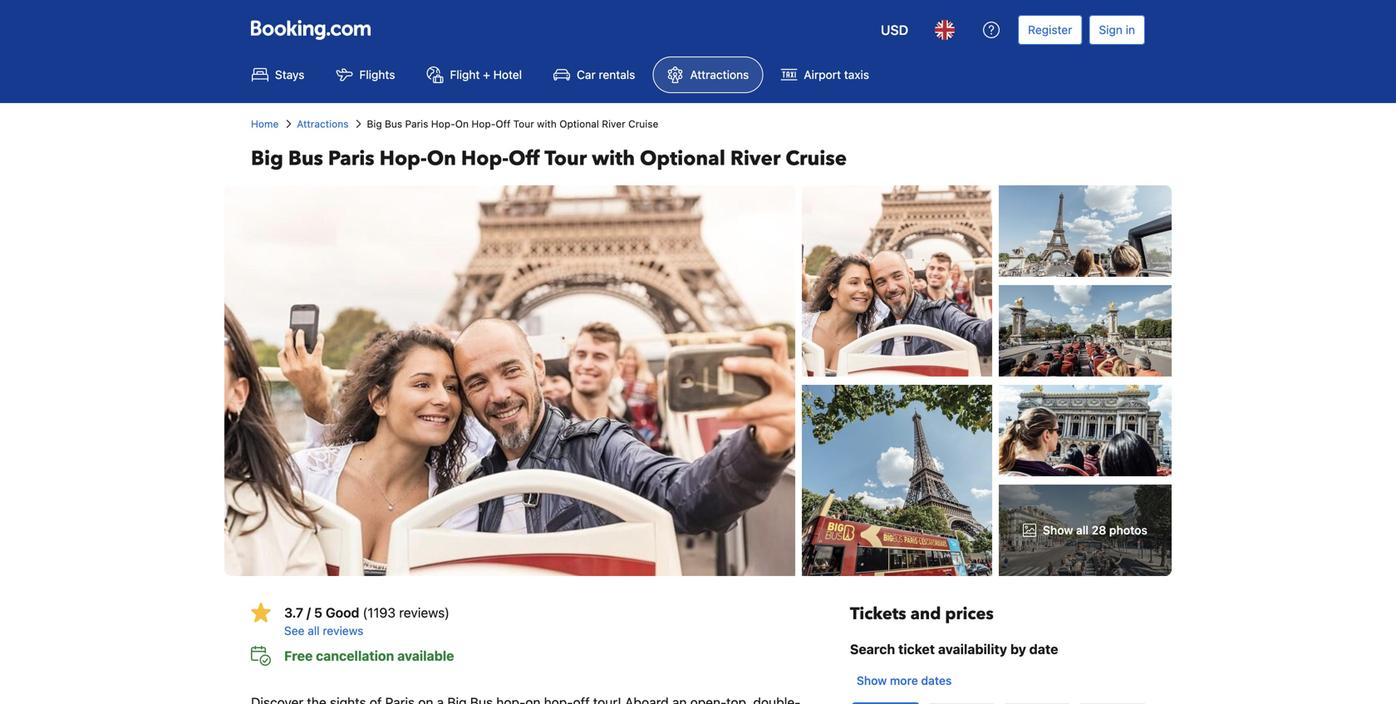 Task type: describe. For each thing, give the bounding box(es) containing it.
3.7
[[284, 605, 304, 621]]

0 vertical spatial on
[[455, 118, 469, 130]]

1 horizontal spatial attractions
[[690, 68, 749, 81]]

flights link
[[322, 57, 409, 93]]

hotel
[[494, 68, 522, 81]]

1 horizontal spatial big
[[367, 118, 382, 130]]

photos
[[1110, 523, 1148, 537]]

0 horizontal spatial paris
[[328, 145, 375, 173]]

in
[[1126, 23, 1136, 37]]

taxis
[[844, 68, 870, 81]]

stays
[[275, 68, 305, 81]]

available
[[397, 648, 454, 664]]

availability
[[938, 641, 1008, 657]]

0 vertical spatial river
[[602, 118, 626, 130]]

airport taxis
[[804, 68, 870, 81]]

flight + hotel link
[[413, 57, 536, 93]]

1 horizontal spatial paris
[[405, 118, 428, 130]]

1 vertical spatial bus
[[288, 145, 323, 173]]

reviews
[[323, 624, 364, 638]]

flight
[[450, 68, 480, 81]]

airport taxis link
[[767, 57, 884, 93]]

1 vertical spatial river
[[731, 145, 781, 173]]

show for show all 28 photos
[[1043, 523, 1074, 537]]

register
[[1028, 23, 1073, 37]]

stays link
[[238, 57, 319, 93]]

register link
[[1018, 15, 1083, 45]]

show for show more dates
[[857, 674, 887, 688]]

home
[[251, 118, 279, 130]]

0 vertical spatial optional
[[560, 118, 599, 130]]

tickets and prices
[[850, 603, 994, 626]]

reviews)
[[399, 605, 450, 621]]

1 horizontal spatial tour
[[545, 145, 587, 173]]

see all reviews button
[[284, 623, 824, 639]]

0 vertical spatial off
[[496, 118, 511, 130]]

search ticket availability by date
[[850, 641, 1059, 657]]

0 vertical spatial tour
[[514, 118, 534, 130]]

good
[[326, 605, 360, 621]]

sign in link
[[1089, 15, 1146, 45]]

airport
[[804, 68, 841, 81]]

/
[[307, 605, 311, 621]]

1 vertical spatial big bus paris hop-on hop-off tour with optional river cruise
[[251, 145, 847, 173]]

0 horizontal spatial big
[[251, 145, 283, 173]]

ticket
[[899, 641, 935, 657]]

0 vertical spatial attractions link
[[653, 57, 763, 93]]

1 vertical spatial attractions
[[297, 118, 349, 130]]

0 horizontal spatial cruise
[[629, 118, 659, 130]]

(1193
[[363, 605, 396, 621]]

3.7 / 5 good (1193 reviews) see all reviews
[[284, 605, 450, 638]]



Task type: vqa. For each thing, say whether or not it's contained in the screenshot.
all
yes



Task type: locate. For each thing, give the bounding box(es) containing it.
cancellation
[[316, 648, 394, 664]]

1 vertical spatial off
[[509, 145, 540, 173]]

car rentals
[[577, 68, 636, 81]]

all left 28
[[1077, 523, 1089, 537]]

tickets
[[850, 603, 907, 626]]

show all 28 photos
[[1043, 523, 1148, 537]]

show left 28
[[1043, 523, 1074, 537]]

rentals
[[599, 68, 636, 81]]

flights
[[360, 68, 395, 81]]

big bus paris hop-on hop-off tour with optional river cruise
[[367, 118, 659, 130], [251, 145, 847, 173]]

all inside 3.7 / 5 good (1193 reviews) see all reviews
[[308, 624, 320, 638]]

all
[[1077, 523, 1089, 537], [308, 624, 320, 638]]

bus
[[385, 118, 403, 130], [288, 145, 323, 173]]

0 vertical spatial paris
[[405, 118, 428, 130]]

show inside button
[[857, 674, 887, 688]]

1 vertical spatial on
[[427, 145, 456, 173]]

0 horizontal spatial bus
[[288, 145, 323, 173]]

1 vertical spatial paris
[[328, 145, 375, 173]]

car
[[577, 68, 596, 81]]

attractions link
[[653, 57, 763, 93], [297, 116, 349, 131]]

0 vertical spatial big
[[367, 118, 382, 130]]

off
[[496, 118, 511, 130], [509, 145, 540, 173]]

1 vertical spatial all
[[308, 624, 320, 638]]

1 vertical spatial big
[[251, 145, 283, 173]]

river
[[602, 118, 626, 130], [731, 145, 781, 173]]

free cancellation available
[[284, 648, 454, 664]]

1 horizontal spatial attractions link
[[653, 57, 763, 93]]

with
[[537, 118, 557, 130], [592, 145, 635, 173]]

date
[[1030, 641, 1059, 657]]

attractions
[[690, 68, 749, 81], [297, 118, 349, 130]]

flight + hotel
[[450, 68, 522, 81]]

1 vertical spatial optional
[[640, 145, 726, 173]]

0 horizontal spatial river
[[602, 118, 626, 130]]

home link
[[251, 116, 279, 131]]

prices
[[946, 603, 994, 626]]

1 horizontal spatial with
[[592, 145, 635, 173]]

1 horizontal spatial bus
[[385, 118, 403, 130]]

tour
[[514, 118, 534, 130], [545, 145, 587, 173]]

0 vertical spatial big bus paris hop-on hop-off tour with optional river cruise
[[367, 118, 659, 130]]

big
[[367, 118, 382, 130], [251, 145, 283, 173]]

1 horizontal spatial cruise
[[786, 145, 847, 173]]

0 horizontal spatial tour
[[514, 118, 534, 130]]

0 vertical spatial all
[[1077, 523, 1089, 537]]

paris
[[405, 118, 428, 130], [328, 145, 375, 173]]

dates
[[922, 674, 952, 688]]

show
[[1043, 523, 1074, 537], [857, 674, 887, 688]]

search
[[850, 641, 896, 657]]

more
[[890, 674, 918, 688]]

show more dates button
[[850, 666, 959, 696]]

optional
[[560, 118, 599, 130], [640, 145, 726, 173]]

sign
[[1099, 23, 1123, 37]]

1 horizontal spatial all
[[1077, 523, 1089, 537]]

by
[[1011, 641, 1027, 657]]

+
[[483, 68, 490, 81]]

1 horizontal spatial river
[[731, 145, 781, 173]]

car rentals link
[[540, 57, 650, 93]]

0 horizontal spatial optional
[[560, 118, 599, 130]]

0 horizontal spatial attractions
[[297, 118, 349, 130]]

show down search
[[857, 674, 887, 688]]

0 vertical spatial bus
[[385, 118, 403, 130]]

booking.com image
[[251, 20, 371, 40]]

0 horizontal spatial attractions link
[[297, 116, 349, 131]]

1 vertical spatial attractions link
[[297, 116, 349, 131]]

0 horizontal spatial show
[[857, 674, 887, 688]]

on
[[455, 118, 469, 130], [427, 145, 456, 173]]

all down 5
[[308, 624, 320, 638]]

0 vertical spatial show
[[1043, 523, 1074, 537]]

1 vertical spatial cruise
[[786, 145, 847, 173]]

28
[[1092, 523, 1107, 537]]

0 vertical spatial attractions
[[690, 68, 749, 81]]

1 vertical spatial tour
[[545, 145, 587, 173]]

0 horizontal spatial with
[[537, 118, 557, 130]]

usd button
[[871, 10, 919, 50]]

5
[[314, 605, 323, 621]]

0 vertical spatial with
[[537, 118, 557, 130]]

usd
[[881, 22, 909, 38]]

free
[[284, 648, 313, 664]]

cruise
[[629, 118, 659, 130], [786, 145, 847, 173]]

1 horizontal spatial optional
[[640, 145, 726, 173]]

1 horizontal spatial show
[[1043, 523, 1074, 537]]

sign in
[[1099, 23, 1136, 37]]

show more dates
[[857, 674, 952, 688]]

hop-
[[431, 118, 455, 130], [472, 118, 496, 130], [380, 145, 427, 173], [461, 145, 509, 173]]

and
[[911, 603, 941, 626]]

1 vertical spatial with
[[592, 145, 635, 173]]

1 vertical spatial show
[[857, 674, 887, 688]]

see
[[284, 624, 305, 638]]

0 vertical spatial cruise
[[629, 118, 659, 130]]

0 horizontal spatial all
[[308, 624, 320, 638]]

big down flights
[[367, 118, 382, 130]]

big down home link
[[251, 145, 283, 173]]



